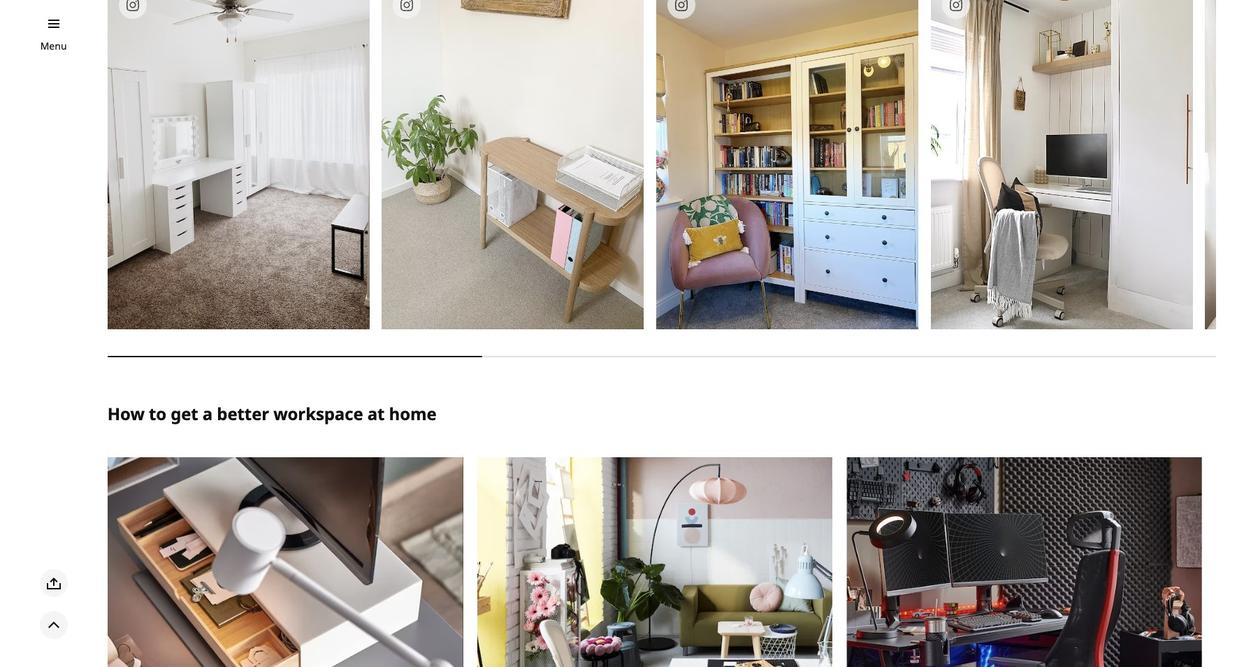 Task type: locate. For each thing, give the bounding box(es) containing it.
a
[[203, 402, 213, 425]]

menu button
[[40, 38, 67, 54]]

scrollbar
[[108, 346, 1217, 367]]

to
[[149, 402, 166, 425]]

workspace
[[274, 402, 363, 425]]

a white nymåne led work lamp with wireless charging, plus a computer screen on a monitor stand with an open drawer. image
[[108, 457, 463, 667]]



Task type: vqa. For each thing, say whether or not it's contained in the screenshot.
Details
no



Task type: describe. For each thing, give the bounding box(es) containing it.
a white brimnes wardrobe with 3 doors image
[[108, 0, 370, 330]]

how to get a better workspace at home
[[108, 402, 437, 425]]

a black utespelare gaming desk with two screens, a black gaming chair, a black drawer unit and various gaming accessories. image
[[847, 457, 1203, 667]]

at
[[368, 402, 385, 425]]

how
[[108, 402, 145, 425]]

an oak veneer listerby console table image
[[382, 0, 644, 330]]

a rattan branäs basket in the home office image
[[1206, 0, 1245, 330]]

get
[[171, 402, 198, 425]]

a white stain/light brown hemnes glass-door cabinet with 3 drawers in the home office image
[[657, 0, 919, 330]]

home
[[389, 402, 437, 425]]

a white stained oak effect lack wall shelf in the home office image
[[931, 0, 1193, 330]]

better
[[217, 402, 269, 425]]

a workspace with a trotten desk, a flintan office chair and pink accents. at the back is a tall, curved floor lamp. image
[[477, 457, 833, 667]]

menu
[[40, 39, 67, 52]]



